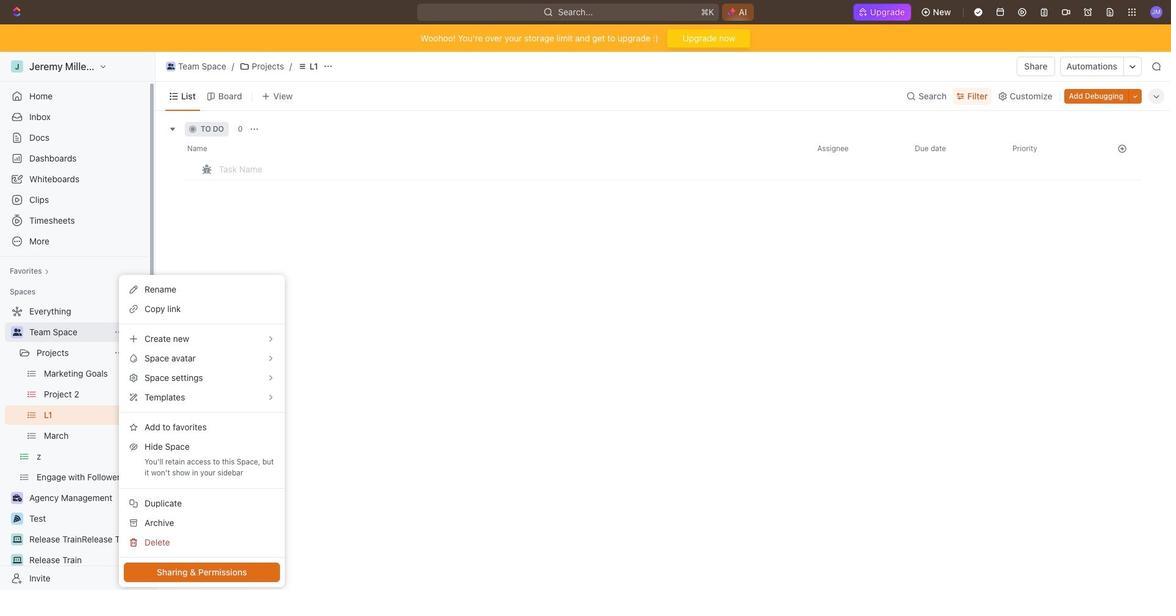 Task type: locate. For each thing, give the bounding box(es) containing it.
tree
[[5, 302, 143, 590]]

tree inside sidebar navigation
[[5, 302, 143, 590]]



Task type: vqa. For each thing, say whether or not it's contained in the screenshot.
to do
no



Task type: describe. For each thing, give the bounding box(es) containing it.
user group image
[[13, 329, 22, 336]]

sidebar navigation
[[0, 52, 156, 590]]

Task Name text field
[[219, 159, 575, 179]]

user group image
[[167, 63, 175, 70]]



